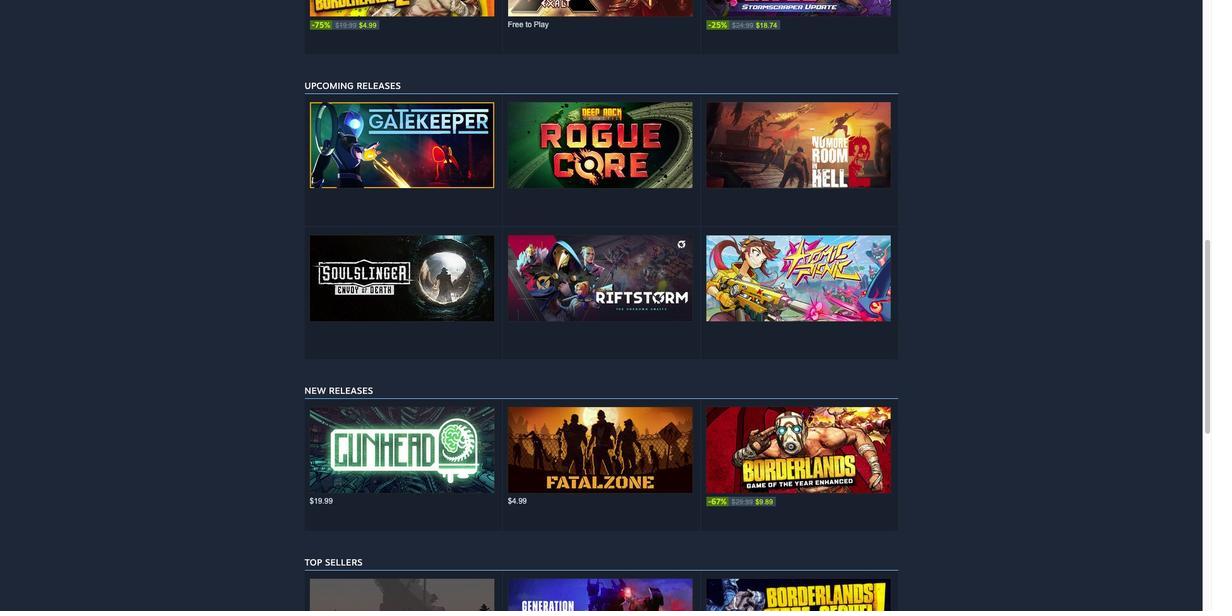 Task type: vqa. For each thing, say whether or not it's contained in the screenshot.
"$24.99"
yes



Task type: describe. For each thing, give the bounding box(es) containing it.
- for 25%
[[708, 20, 712, 30]]

$29.99
[[732, 498, 753, 506]]

$18.74
[[756, 21, 777, 29]]

upcoming releases
[[305, 80, 401, 91]]

-25% $24.99 $18.74
[[708, 20, 777, 30]]

- for 75%
[[312, 20, 315, 30]]

free to play
[[508, 20, 551, 29]]

top sellers
[[305, 557, 363, 568]]

-67% $29.99 $9.89
[[708, 497, 773, 507]]

new
[[305, 385, 326, 396]]

releases for new releases
[[329, 385, 373, 396]]

1 horizontal spatial $4.99
[[508, 497, 529, 506]]

top
[[305, 557, 322, 568]]

play
[[534, 20, 549, 29]]

$19.99 inside -75% $19.99 $4.99
[[335, 21, 357, 29]]

releases for upcoming releases
[[357, 80, 401, 91]]



Task type: locate. For each thing, give the bounding box(es) containing it.
$24.99
[[732, 21, 754, 29]]

0 vertical spatial releases
[[357, 80, 401, 91]]

releases right 'upcoming'
[[357, 80, 401, 91]]

to
[[526, 20, 532, 29]]

- up 'upcoming'
[[312, 20, 315, 30]]

free
[[508, 20, 524, 29]]

0 horizontal spatial $19.99
[[310, 497, 335, 506]]

1 vertical spatial releases
[[329, 385, 373, 396]]

upcoming
[[305, 80, 354, 91]]

0 vertical spatial $19.99
[[335, 21, 357, 29]]

$19.99 right "75%"
[[335, 21, 357, 29]]

releases
[[357, 80, 401, 91], [329, 385, 373, 396]]

0 vertical spatial $4.99
[[359, 21, 377, 29]]

25%
[[712, 20, 727, 30]]

sellers
[[325, 557, 363, 568]]

- left the $24.99
[[708, 20, 712, 30]]

$19.99
[[335, 21, 357, 29], [310, 497, 335, 506]]

$4.99 inside -75% $19.99 $4.99
[[359, 21, 377, 29]]

$4.99
[[359, 21, 377, 29], [508, 497, 529, 506]]

- for 67%
[[708, 497, 712, 507]]

releases right new
[[329, 385, 373, 396]]

new releases
[[305, 385, 373, 396]]

- left $29.99 on the right bottom of page
[[708, 497, 712, 507]]

1 vertical spatial $4.99
[[508, 497, 529, 506]]

1 vertical spatial $19.99
[[310, 497, 335, 506]]

-75% $19.99 $4.99
[[312, 20, 377, 30]]

0 horizontal spatial $4.99
[[359, 21, 377, 29]]

1 horizontal spatial $19.99
[[335, 21, 357, 29]]

75%
[[315, 20, 330, 30]]

$9.89
[[756, 498, 773, 506]]

67%
[[712, 497, 727, 507]]

-
[[312, 20, 315, 30], [708, 20, 712, 30], [708, 497, 712, 507]]

$19.99 up top
[[310, 497, 335, 506]]



